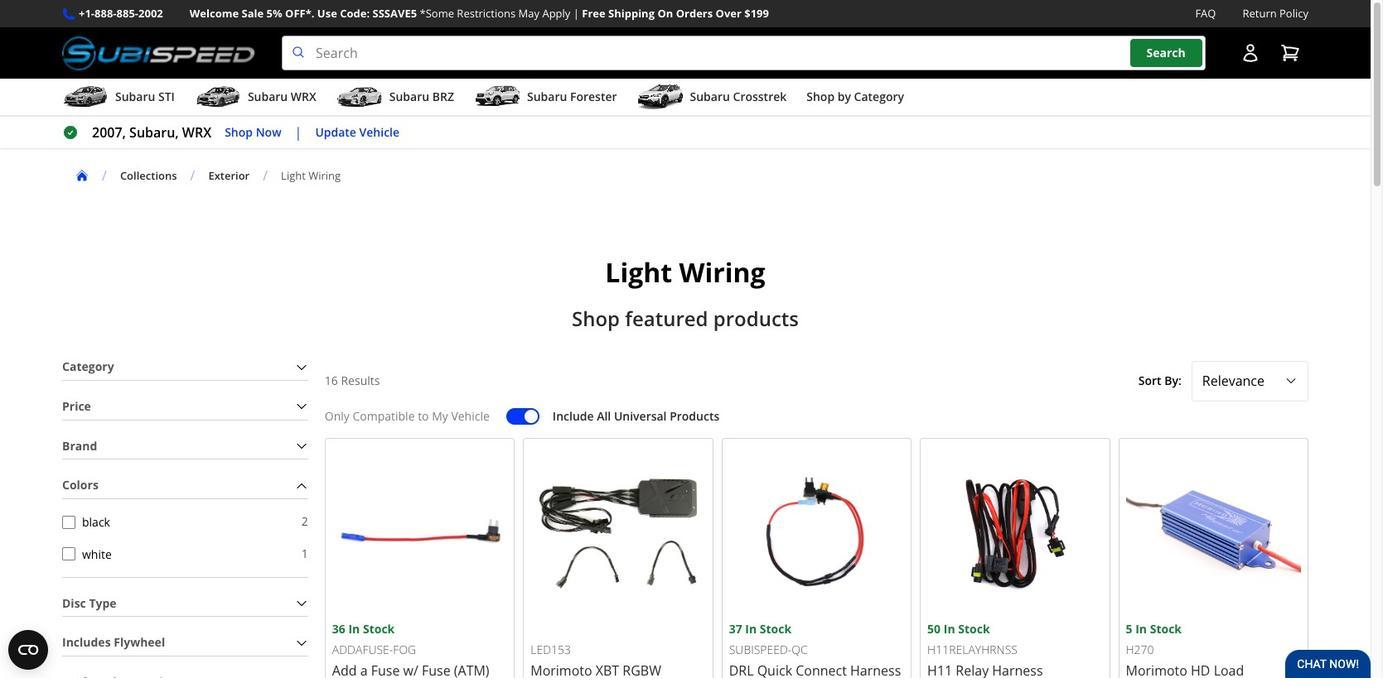 Task type: describe. For each thing, give the bounding box(es) containing it.
universal
[[614, 408, 667, 424]]

h270
[[1126, 642, 1154, 658]]

subaru for subaru crosstrek
[[690, 89, 730, 105]]

stock for h11relayhrnss
[[958, 621, 990, 637]]

orders
[[676, 6, 713, 21]]

+1-888-885-2002 link
[[79, 5, 163, 22]]

shipping
[[608, 6, 655, 21]]

off*.
[[285, 6, 314, 21]]

subaru forester button
[[474, 82, 617, 115]]

update vehicle
[[315, 124, 399, 140]]

subaru for subaru sti
[[115, 89, 155, 105]]

2
[[301, 514, 308, 530]]

search
[[1147, 45, 1186, 61]]

over
[[716, 6, 742, 21]]

search button
[[1130, 39, 1202, 67]]

may
[[518, 6, 540, 21]]

faq link
[[1195, 5, 1216, 22]]

subaru wrx button
[[195, 82, 316, 115]]

return policy
[[1243, 6, 1309, 21]]

select... image
[[1284, 375, 1298, 388]]

37 in stock subispeed-qc
[[729, 621, 808, 658]]

fog
[[393, 642, 416, 658]]

36 in stock addafuse-fog
[[332, 621, 416, 658]]

crosstrek
[[733, 89, 787, 105]]

white
[[82, 547, 112, 562]]

addafuse-
[[332, 642, 393, 658]]

sort by:
[[1138, 373, 1182, 389]]

category
[[62, 359, 114, 375]]

disc type button
[[62, 591, 308, 617]]

use
[[317, 6, 337, 21]]

a subaru sti thumbnail image image
[[62, 85, 109, 109]]

subaru,
[[129, 124, 179, 142]]

by:
[[1164, 373, 1182, 389]]

subaru brz button
[[336, 82, 454, 115]]

2007, subaru, wrx
[[92, 124, 211, 142]]

collections link down subaru,
[[120, 168, 190, 183]]

a subaru forester thumbnail image image
[[474, 85, 520, 109]]

brand button
[[62, 434, 308, 459]]

16
[[325, 373, 338, 389]]

stock for addafuse-
[[363, 621, 395, 637]]

include
[[553, 408, 594, 424]]

shop now
[[225, 124, 281, 140]]

0 horizontal spatial |
[[295, 124, 302, 142]]

results
[[341, 373, 380, 389]]

shop for shop by category
[[807, 89, 835, 105]]

drl quick connect harness image
[[729, 445, 904, 621]]

subaru crosstrek
[[690, 89, 787, 105]]

5%
[[266, 6, 282, 21]]

shop by category
[[807, 89, 904, 105]]

free
[[582, 6, 605, 21]]

white button
[[62, 548, 75, 561]]

colors
[[62, 478, 98, 493]]

exterior
[[208, 168, 250, 183]]

category button
[[62, 355, 308, 380]]

a subaru crosstrek thumbnail image image
[[637, 85, 683, 109]]

add a fuse w/ fuse (atm) image
[[332, 445, 507, 621]]

type
[[89, 596, 117, 611]]

sort
[[1138, 373, 1161, 389]]

compatible
[[353, 408, 415, 424]]

subaru for subaru forester
[[527, 89, 567, 105]]

black button
[[62, 516, 75, 529]]

shop for shop featured products
[[572, 305, 620, 332]]

0 horizontal spatial light
[[281, 168, 306, 183]]

*some
[[420, 6, 454, 21]]

products
[[713, 305, 799, 332]]

featured
[[625, 305, 708, 332]]

only compatible to my vehicle
[[325, 408, 490, 424]]

apply
[[542, 6, 570, 21]]

in for 37
[[745, 621, 757, 637]]

stock for h270
[[1150, 622, 1182, 637]]

subispeed logo image
[[62, 36, 255, 71]]

shop by category button
[[807, 82, 904, 115]]

welcome
[[190, 6, 239, 21]]

0 vertical spatial light wiring
[[281, 168, 341, 183]]

includes
[[62, 635, 111, 651]]

collections link down '2007, subaru, wrx'
[[120, 168, 177, 183]]

subaru sti button
[[62, 82, 175, 115]]

shop now link
[[225, 123, 281, 142]]

disc
[[62, 596, 86, 611]]

16 results
[[325, 373, 380, 389]]

sti
[[158, 89, 175, 105]]

category
[[854, 89, 904, 105]]

vehicle inside 'update vehicle' button
[[359, 124, 399, 140]]

shop for shop now
[[225, 124, 253, 140]]

0 vertical spatial |
[[573, 6, 579, 21]]

1
[[301, 546, 308, 562]]

code:
[[340, 6, 370, 21]]

50 in stock h11relayhrnss
[[927, 621, 1018, 658]]



Task type: vqa. For each thing, say whether or not it's contained in the screenshot.


Task type: locate. For each thing, give the bounding box(es) containing it.
subaru left brz
[[389, 89, 429, 105]]

stock inside the 37 in stock subispeed-qc
[[760, 621, 792, 637]]

2007,
[[92, 124, 126, 142]]

1 vertical spatial wrx
[[182, 124, 211, 142]]

3 stock from the left
[[958, 621, 990, 637]]

on
[[657, 6, 673, 21]]

collections
[[120, 168, 177, 183]]

subaru for subaru wrx
[[248, 89, 288, 105]]

888-
[[95, 6, 116, 21]]

in inside 50 in stock h11relayhrnss
[[944, 621, 955, 637]]

/ for collections
[[102, 167, 107, 185]]

update
[[315, 124, 356, 140]]

1 vertical spatial light wiring
[[605, 255, 765, 290]]

subaru
[[115, 89, 155, 105], [248, 89, 288, 105], [389, 89, 429, 105], [527, 89, 567, 105], [690, 89, 730, 105]]

wrx inside dropdown button
[[291, 89, 316, 105]]

wiring down "update"
[[308, 168, 341, 183]]

h11 relay harness image
[[927, 445, 1103, 621]]

brand
[[62, 438, 97, 454]]

subaru brz
[[389, 89, 454, 105]]

led153
[[531, 642, 571, 658]]

only
[[325, 408, 350, 424]]

| left free in the top left of the page
[[573, 6, 579, 21]]

all
[[597, 408, 611, 424]]

| right now
[[295, 124, 302, 142]]

restrictions
[[457, 6, 516, 21]]

1 horizontal spatial light wiring
[[605, 255, 765, 290]]

1 horizontal spatial light
[[605, 255, 672, 290]]

1 vertical spatial shop
[[225, 124, 253, 140]]

policy
[[1280, 6, 1309, 21]]

stock for subispeed-
[[760, 621, 792, 637]]

products
[[670, 408, 720, 424]]

in inside 36 in stock addafuse-fog
[[348, 621, 360, 637]]

1 horizontal spatial vehicle
[[451, 408, 490, 424]]

subaru inside subaru crosstrek dropdown button
[[690, 89, 730, 105]]

in for 50
[[944, 621, 955, 637]]

shop left "featured"
[[572, 305, 620, 332]]

open widget image
[[8, 631, 48, 670]]

stock up h11relayhrnss
[[958, 621, 990, 637]]

0 vertical spatial light
[[281, 168, 306, 183]]

36
[[332, 621, 345, 637]]

in right '50'
[[944, 621, 955, 637]]

0 horizontal spatial light wiring
[[281, 168, 341, 183]]

qc
[[792, 642, 808, 658]]

1 horizontal spatial |
[[573, 6, 579, 21]]

shop featured products
[[572, 305, 799, 332]]

exterior link
[[208, 168, 263, 183], [208, 168, 250, 183]]

/ right home image
[[102, 167, 107, 185]]

vehicle right my
[[451, 408, 490, 424]]

3 / from the left
[[263, 167, 268, 185]]

1 stock from the left
[[363, 621, 395, 637]]

2 / from the left
[[190, 167, 195, 185]]

a subaru wrx thumbnail image image
[[195, 85, 241, 109]]

light
[[281, 168, 306, 183], [605, 255, 672, 290]]

in for 5
[[1135, 622, 1147, 637]]

Select... button
[[1191, 361, 1309, 402]]

subaru inside "subaru wrx" dropdown button
[[248, 89, 288, 105]]

light up "featured"
[[605, 255, 672, 290]]

stock up h270
[[1150, 622, 1182, 637]]

wrx down a subaru wrx thumbnail image
[[182, 124, 211, 142]]

subaru for subaru brz
[[389, 89, 429, 105]]

wiring up products
[[679, 255, 765, 290]]

vehicle down subaru brz dropdown button
[[359, 124, 399, 140]]

1 vertical spatial light
[[605, 255, 672, 290]]

brz
[[432, 89, 454, 105]]

price button
[[62, 394, 308, 420]]

in for 36
[[348, 621, 360, 637]]

2 subaru from the left
[[248, 89, 288, 105]]

colors button
[[62, 474, 308, 499]]

1 horizontal spatial shop
[[572, 305, 620, 332]]

includes flywheel
[[62, 635, 165, 651]]

4 stock from the left
[[1150, 622, 1182, 637]]

light wiring up shop featured products
[[605, 255, 765, 290]]

wiring
[[308, 168, 341, 183], [679, 255, 765, 290]]

my
[[432, 408, 448, 424]]

stock inside 36 in stock addafuse-fog
[[363, 621, 395, 637]]

in inside the 37 in stock subispeed-qc
[[745, 621, 757, 637]]

forester
[[570, 89, 617, 105]]

1 vertical spatial vehicle
[[451, 408, 490, 424]]

0 vertical spatial shop
[[807, 89, 835, 105]]

return
[[1243, 6, 1277, 21]]

a subaru brz thumbnail image image
[[336, 85, 383, 109]]

5
[[1126, 622, 1132, 637]]

2 vertical spatial shop
[[572, 305, 620, 332]]

0 vertical spatial wrx
[[291, 89, 316, 105]]

shop inside dropdown button
[[807, 89, 835, 105]]

subaru sti
[[115, 89, 175, 105]]

1 horizontal spatial wrx
[[291, 89, 316, 105]]

led153 link
[[523, 438, 713, 679]]

1 horizontal spatial wiring
[[679, 255, 765, 290]]

include all universal products
[[553, 408, 720, 424]]

subaru inside subaru sti dropdown button
[[115, 89, 155, 105]]

in right 5
[[1135, 622, 1147, 637]]

subaru forester
[[527, 89, 617, 105]]

in inside 5 in stock h270
[[1135, 622, 1147, 637]]

collections link
[[120, 168, 190, 183], [120, 168, 177, 183]]

light wiring down "update"
[[281, 168, 341, 183]]

sale
[[242, 6, 264, 21]]

subaru wrx
[[248, 89, 316, 105]]

morimoto xbt rgbw bluetooth controller (5 wire) image
[[531, 445, 706, 621]]

vehicle
[[359, 124, 399, 140], [451, 408, 490, 424]]

subaru left sti
[[115, 89, 155, 105]]

1 in from the left
[[348, 621, 360, 637]]

shop left by
[[807, 89, 835, 105]]

0 horizontal spatial wrx
[[182, 124, 211, 142]]

stock inside 5 in stock h270
[[1150, 622, 1182, 637]]

+1-888-885-2002
[[79, 6, 163, 21]]

885-
[[116, 6, 138, 21]]

4 subaru from the left
[[527, 89, 567, 105]]

2 horizontal spatial /
[[263, 167, 268, 185]]

0 horizontal spatial /
[[102, 167, 107, 185]]

/ right exterior
[[263, 167, 268, 185]]

subispeed-
[[729, 642, 792, 658]]

3 in from the left
[[944, 621, 955, 637]]

1 horizontal spatial /
[[190, 167, 195, 185]]

37
[[729, 621, 742, 637]]

light wiring link
[[281, 168, 354, 183]]

by
[[838, 89, 851, 105]]

light down now
[[281, 168, 306, 183]]

0 vertical spatial vehicle
[[359, 124, 399, 140]]

in right "37"
[[745, 621, 757, 637]]

0 horizontal spatial wiring
[[308, 168, 341, 183]]

subaru inside subaru brz dropdown button
[[389, 89, 429, 105]]

subaru left crosstrek
[[690, 89, 730, 105]]

0 horizontal spatial shop
[[225, 124, 253, 140]]

subaru inside "subaru forester" dropdown button
[[527, 89, 567, 105]]

2 horizontal spatial shop
[[807, 89, 835, 105]]

wrx up "update"
[[291, 89, 316, 105]]

$199
[[744, 6, 769, 21]]

in right 36
[[348, 621, 360, 637]]

0 vertical spatial wiring
[[308, 168, 341, 183]]

0 horizontal spatial vehicle
[[359, 124, 399, 140]]

4 in from the left
[[1135, 622, 1147, 637]]

button image
[[1241, 43, 1260, 63]]

includes flywheel button
[[62, 631, 308, 656]]

subaru crosstrek button
[[637, 82, 787, 115]]

now
[[256, 124, 281, 140]]

stock up subispeed-
[[760, 621, 792, 637]]

5 in stock h270
[[1126, 622, 1182, 658]]

subaru left "forester"
[[527, 89, 567, 105]]

to
[[418, 408, 429, 424]]

stock inside 50 in stock h11relayhrnss
[[958, 621, 990, 637]]

welcome sale 5% off*. use code: sssave5 *some restrictions may apply | free shipping on orders over $199
[[190, 6, 769, 21]]

search input field
[[282, 36, 1206, 71]]

subaru up now
[[248, 89, 288, 105]]

stock
[[363, 621, 395, 637], [760, 621, 792, 637], [958, 621, 990, 637], [1150, 622, 1182, 637]]

stock up addafuse-
[[363, 621, 395, 637]]

50
[[927, 621, 941, 637]]

/ for exterior
[[190, 167, 195, 185]]

disc type
[[62, 596, 117, 611]]

1 / from the left
[[102, 167, 107, 185]]

1 vertical spatial wiring
[[679, 255, 765, 290]]

home image
[[75, 169, 89, 182]]

2 in from the left
[[745, 621, 757, 637]]

shop left now
[[225, 124, 253, 140]]

3 subaru from the left
[[389, 89, 429, 105]]

+1-
[[79, 6, 95, 21]]

5 subaru from the left
[[690, 89, 730, 105]]

h11relayhrnss
[[927, 642, 1018, 658]]

1 subaru from the left
[[115, 89, 155, 105]]

faq
[[1195, 6, 1216, 21]]

flywheel
[[114, 635, 165, 651]]

/ left exterior
[[190, 167, 195, 185]]

1 vertical spatial |
[[295, 124, 302, 142]]

2 stock from the left
[[760, 621, 792, 637]]

morimoto hd load resistors with t-taps (hyperblink fix) - universal image
[[1126, 445, 1301, 621]]



